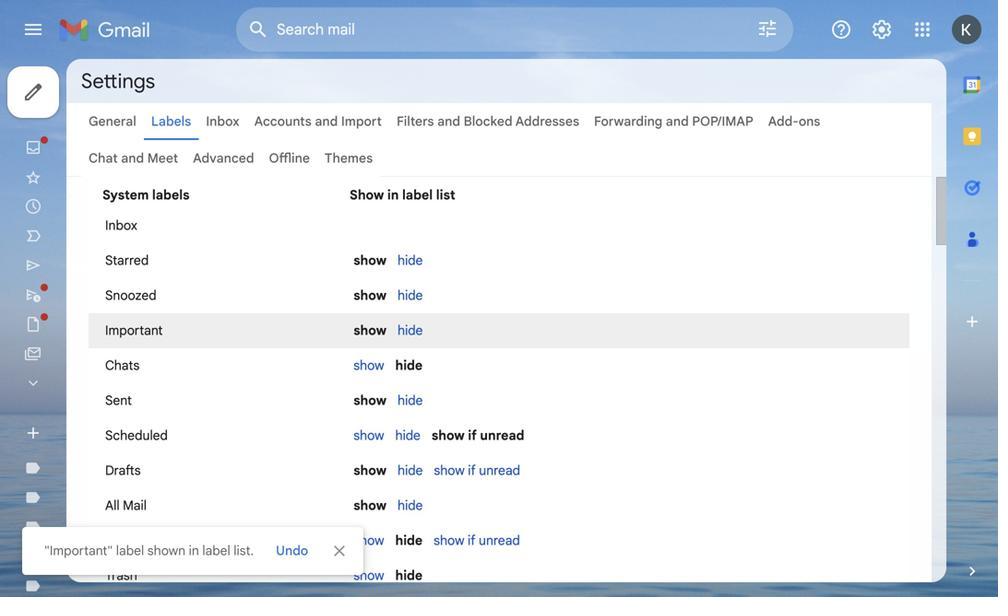 Task type: vqa. For each thing, say whether or not it's contained in the screenshot.
'GMAIL' image
yes



Task type: locate. For each thing, give the bounding box(es) containing it.
accounts and import
[[254, 113, 382, 130]]

3 show link from the top
[[353, 533, 384, 549]]

chat and meet link
[[89, 150, 178, 166]]

search mail image
[[242, 13, 275, 46]]

show
[[353, 253, 387, 269], [353, 288, 387, 304], [353, 323, 387, 339], [353, 358, 384, 374], [353, 393, 387, 409], [353, 428, 384, 444], [432, 428, 465, 444], [353, 463, 387, 479], [434, 463, 465, 479], [353, 498, 387, 514], [353, 533, 384, 549], [434, 533, 464, 549], [353, 568, 384, 584]]

1 show link from the top
[[353, 358, 384, 374]]

show link
[[353, 358, 384, 374], [353, 428, 384, 444], [353, 533, 384, 549], [353, 568, 384, 584]]

alert
[[22, 42, 969, 576]]

4 show link from the top
[[353, 568, 384, 584]]

sent
[[105, 393, 132, 409]]

and left 'pop/imap' at the right
[[666, 113, 689, 130]]

add-ons
[[768, 113, 820, 130]]

0 vertical spatial show if unread link
[[434, 463, 520, 479]]

label up trash
[[116, 543, 144, 559]]

2 vertical spatial show if unread
[[434, 533, 520, 549]]

labels
[[152, 187, 189, 203]]

show if unread link for spam
[[434, 533, 520, 549]]

filters and blocked addresses
[[397, 113, 579, 130]]

inbox
[[206, 113, 240, 130], [105, 218, 137, 234]]

hide
[[398, 253, 423, 269], [398, 288, 423, 304], [398, 323, 423, 339], [395, 358, 423, 374], [398, 393, 423, 409], [395, 428, 421, 444], [398, 463, 423, 479], [398, 498, 423, 514], [395, 533, 423, 549], [395, 568, 423, 584]]

hide for important
[[398, 323, 423, 339]]

settings image
[[871, 18, 893, 41]]

label left list
[[402, 187, 433, 203]]

inbox up advanced link
[[206, 113, 240, 130]]

inbox down the system
[[105, 218, 137, 234]]

and right filters
[[437, 113, 460, 130]]

in right shown
[[189, 543, 199, 559]]

drafts
[[105, 463, 141, 479]]

0 horizontal spatial in
[[189, 543, 199, 559]]

hide for starred
[[398, 253, 423, 269]]

hide link
[[398, 253, 423, 269], [398, 288, 423, 304], [398, 323, 423, 339], [398, 393, 423, 409], [395, 428, 421, 444], [398, 463, 423, 479], [398, 498, 423, 514]]

chat and meet
[[89, 150, 178, 166]]

system
[[102, 187, 149, 203]]

0 vertical spatial in
[[387, 187, 399, 203]]

show if unread link
[[434, 463, 520, 479], [434, 533, 520, 549]]

shown
[[147, 543, 185, 559]]

Search mail text field
[[277, 20, 705, 39]]

if
[[468, 428, 477, 444], [468, 463, 476, 479], [468, 533, 475, 549]]

2 horizontal spatial label
[[402, 187, 433, 203]]

1 vertical spatial show if unread link
[[434, 533, 520, 549]]

accounts
[[254, 113, 312, 130]]

chat
[[89, 150, 118, 166]]

hide link for all mail
[[398, 498, 423, 514]]

and right "chat" on the left
[[121, 150, 144, 166]]

1 horizontal spatial inbox
[[206, 113, 240, 130]]

1 vertical spatial show if unread
[[434, 463, 520, 479]]

in
[[387, 187, 399, 203], [189, 543, 199, 559]]

2 if from the top
[[468, 463, 476, 479]]

main menu image
[[22, 18, 44, 41]]

mail
[[123, 498, 147, 514]]

2 vertical spatial unread
[[479, 533, 520, 549]]

forwarding
[[594, 113, 663, 130]]

label left 'list.'
[[202, 543, 230, 559]]

chats
[[105, 358, 140, 374]]

inbox link
[[206, 113, 240, 130]]

show link for chats
[[353, 358, 384, 374]]

2 show link from the top
[[353, 428, 384, 444]]

3 if from the top
[[468, 533, 475, 549]]

None search field
[[236, 7, 793, 52]]

snoozed
[[105, 288, 157, 304]]

and left import
[[315, 113, 338, 130]]

show if unread for drafts
[[434, 463, 520, 479]]

and for chat
[[121, 150, 144, 166]]

general
[[89, 113, 136, 130]]

1 show if unread link from the top
[[434, 463, 520, 479]]

1 vertical spatial if
[[468, 463, 476, 479]]

show if unread link for drafts
[[434, 463, 520, 479]]

tab list
[[946, 59, 998, 531]]

2 show if unread link from the top
[[434, 533, 520, 549]]

2 vertical spatial if
[[468, 533, 475, 549]]

import
[[341, 113, 382, 130]]

undo
[[276, 543, 308, 559]]

hide link for drafts
[[398, 463, 423, 479]]

label
[[402, 187, 433, 203], [116, 543, 144, 559], [202, 543, 230, 559]]

gmail image
[[59, 11, 160, 48]]

unread for drafts
[[479, 463, 520, 479]]

show if unread
[[432, 428, 524, 444], [434, 463, 520, 479], [434, 533, 520, 549]]

offline
[[269, 150, 310, 166]]

accounts and import link
[[254, 113, 382, 130]]

unread
[[480, 428, 524, 444], [479, 463, 520, 479], [479, 533, 520, 549]]

general link
[[89, 113, 136, 130]]

system labels
[[102, 187, 189, 203]]

in right show
[[387, 187, 399, 203]]

blocked
[[464, 113, 513, 130]]

navigation
[[0, 59, 221, 598]]

themes link
[[325, 150, 373, 166]]

and
[[315, 113, 338, 130], [437, 113, 460, 130], [666, 113, 689, 130], [121, 150, 144, 166]]

if for drafts
[[468, 463, 476, 479]]

0 vertical spatial if
[[468, 428, 477, 444]]

1 vertical spatial unread
[[479, 463, 520, 479]]

show link for spam
[[353, 533, 384, 549]]

0 vertical spatial inbox
[[206, 113, 240, 130]]

0 horizontal spatial inbox
[[105, 218, 137, 234]]

1 vertical spatial in
[[189, 543, 199, 559]]



Task type: describe. For each thing, give the bounding box(es) containing it.
show link for trash
[[353, 568, 384, 584]]

ons
[[799, 113, 820, 130]]

show if unread for spam
[[434, 533, 520, 549]]

1 horizontal spatial label
[[202, 543, 230, 559]]

themes
[[325, 150, 373, 166]]

show
[[350, 187, 384, 203]]

add-ons link
[[768, 113, 820, 130]]

and for accounts
[[315, 113, 338, 130]]

labels
[[151, 113, 191, 130]]

trash
[[105, 568, 137, 584]]

all
[[105, 498, 120, 514]]

forwarding and pop/imap
[[594, 113, 753, 130]]

all mail
[[105, 498, 147, 514]]

hide link for snoozed
[[398, 288, 423, 304]]

filters
[[397, 113, 434, 130]]

scheduled
[[105, 428, 168, 444]]

advanced search options image
[[749, 10, 786, 47]]

spam
[[105, 533, 139, 549]]

advanced link
[[193, 150, 254, 166]]

important
[[105, 323, 163, 339]]

1 vertical spatial inbox
[[105, 218, 137, 234]]

if for spam
[[468, 533, 475, 549]]

hide link for scheduled
[[395, 428, 421, 444]]

"important" label shown in label list.
[[44, 543, 254, 559]]

1 if from the top
[[468, 428, 477, 444]]

forwarding and pop/imap link
[[594, 113, 753, 130]]

meet
[[147, 150, 178, 166]]

undo link
[[269, 535, 316, 568]]

hide for sent
[[398, 393, 423, 409]]

labels link
[[151, 113, 191, 130]]

0 vertical spatial unread
[[480, 428, 524, 444]]

0 vertical spatial show if unread
[[432, 428, 524, 444]]

alert containing "important" label shown in label list.
[[22, 42, 969, 576]]

list.
[[234, 543, 254, 559]]

hide link for sent
[[398, 393, 423, 409]]

hide for snoozed
[[398, 288, 423, 304]]

hide link for starred
[[398, 253, 423, 269]]

starred
[[105, 253, 149, 269]]

show in label list
[[350, 187, 455, 203]]

hide for all mail
[[398, 498, 423, 514]]

settings
[[81, 68, 155, 94]]

and for forwarding
[[666, 113, 689, 130]]

offline link
[[269, 150, 310, 166]]

hide for drafts
[[398, 463, 423, 479]]

pop/imap
[[692, 113, 753, 130]]

unread for spam
[[479, 533, 520, 549]]

1 horizontal spatial in
[[387, 187, 399, 203]]

add-
[[768, 113, 799, 130]]

show link for scheduled
[[353, 428, 384, 444]]

advanced
[[193, 150, 254, 166]]

list
[[436, 187, 455, 203]]

0 horizontal spatial label
[[116, 543, 144, 559]]

"important"
[[44, 543, 113, 559]]

hide for scheduled
[[395, 428, 421, 444]]

and for filters
[[437, 113, 460, 130]]

filters and blocked addresses link
[[397, 113, 579, 130]]

hide link for important
[[398, 323, 423, 339]]

addresses
[[515, 113, 579, 130]]



